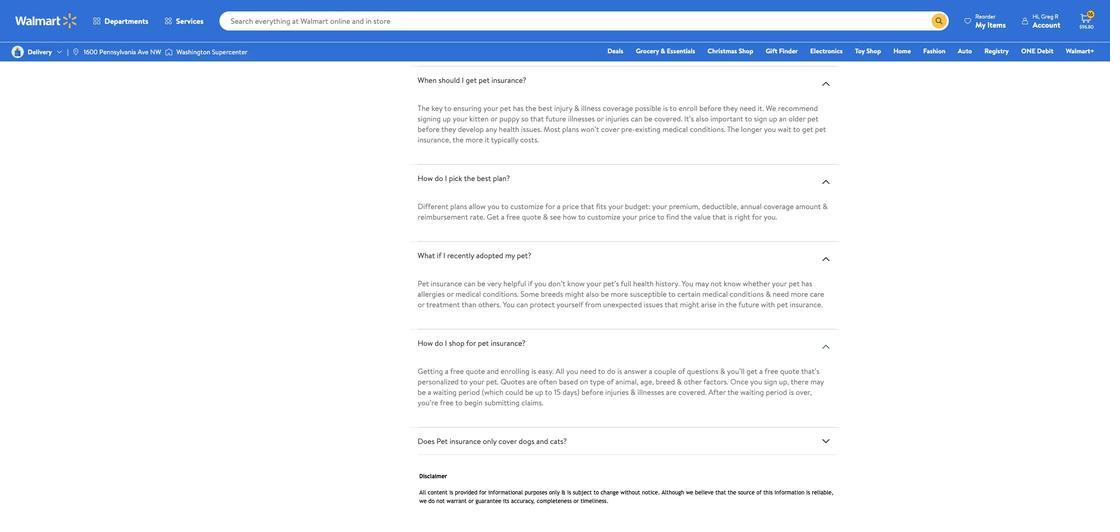 Task type: vqa. For each thing, say whether or not it's contained in the screenshot.
submitting
yes



Task type: describe. For each thing, give the bounding box(es) containing it.
how for how do i shop for pet insurance?
[[418, 338, 433, 349]]

• for • pet-parenting a cat costs around $634 annually. (source: aspca)
[[418, 18, 421, 29]]

to left enroll
[[670, 103, 677, 113]]

cover inside the key to ensuring your pet has the best injury & illness coverage possible is to enroll before they need it. we recommend signing up your kitten or puppy so that future illnesses or injuries can be covered. it's also important to sign up an older pet before they develop any health issues. most plans won't cover pre-existing medical conditions. the longer you wait to get pet insurance, the more it typically costs.
[[601, 124, 619, 134]]

pet insurance can be very helpful if you don't know your pet's full health history. you may not know whether your pet has allergies or medical conditions. some breeds might also be more susceptible to certain medical conditions & need more care or treatment than others. you can protect yourself from unexpected issues that might arise in the future with pet insurance.
[[418, 279, 824, 310]]

0 horizontal spatial (source:
[[580, 18, 607, 29]]

type
[[590, 377, 605, 387]]

nw
[[150, 47, 161, 57]]

do for shop
[[435, 338, 443, 349]]

does pet insurance only cover dogs and cats? image
[[820, 436, 832, 447]]

(which
[[482, 387, 503, 398]]

auto link
[[954, 46, 976, 56]]

reorder my items
[[976, 12, 1006, 30]]

gift
[[766, 46, 777, 56]]

1 horizontal spatial of
[[607, 377, 614, 387]]

1600
[[84, 47, 98, 57]]

once
[[730, 377, 748, 387]]

deals link
[[603, 46, 628, 56]]

adopted
[[476, 250, 503, 261]]

hi,
[[1033, 12, 1040, 20]]

i for get
[[462, 75, 464, 85]]

1 know from the left
[[567, 279, 585, 289]]

personalized
[[418, 377, 459, 387]]

on inside getting a free quote and enrolling is easy. all you need to do is answer a couple of questions & you'll get a free quote that's personalized to your pet. quotes are often based on type of animal, age, breed & other factors. once you sign up, there may be a waiting period (which could be up to 15 days) before injuries & illnesses are covered. after the waiting period is over, you're free to begin submitting claims.
[[580, 377, 588, 387]]

0 horizontal spatial the
[[418, 103, 430, 113]]

so
[[521, 113, 529, 124]]

1 horizontal spatial more
[[611, 289, 628, 300]]

is inside the key to ensuring your pet has the best injury & illness coverage possible is to enroll before they need it. we recommend signing up your kitten or puppy so that future illnesses or injuries can be covered. it's also important to sign up an older pet before they develop any health issues. most plans won't cover pre-existing medical conditions. the longer you wait to get pet insurance, the more it typically costs.
[[663, 103, 668, 113]]

a left how
[[557, 201, 561, 212]]

value
[[694, 212, 711, 222]]

a right getting
[[445, 366, 449, 377]]

enrolling
[[501, 366, 530, 377]]

& right the "amount"
[[823, 201, 828, 212]]

to right key
[[444, 103, 451, 113]]

to left begin
[[455, 398, 463, 408]]

shop
[[449, 338, 465, 349]]

1 vertical spatial insurance
[[450, 436, 481, 447]]

a left year
[[549, 36, 553, 47]]

that's
[[801, 366, 820, 377]]

be left full
[[601, 289, 609, 300]]

it
[[485, 134, 489, 145]]

you right all
[[566, 366, 578, 377]]

when
[[418, 75, 437, 85]]

• for • dog owners spend an average of $730 a year on their dogs. (source: forbes advisor)
[[418, 36, 421, 47]]

gift finder
[[766, 46, 798, 56]]

free inside "different plans allow you to customize for a price that fits your budget: your premium, deductible, annual coverage amount & reimbursement rate. get a free quote & see how to customize your price to find the value that is right for you."
[[506, 212, 520, 222]]

my
[[976, 19, 986, 30]]

susceptible
[[630, 289, 667, 300]]

the inside "different plans allow you to customize for a price that fits your budget: your premium, deductible, annual coverage amount & reimbursement rate. get a free quote & see how to customize your price to find the value that is right for you."
[[681, 212, 692, 222]]

2 horizontal spatial medical
[[702, 289, 728, 300]]

how
[[563, 212, 577, 222]]

insurance,
[[418, 134, 451, 145]]

& left age, on the right of page
[[631, 387, 636, 398]]

2 vertical spatial can
[[517, 300, 528, 310]]

the inside pet insurance can be very helpful if you don't know your pet's full health history. you may not know whether your pet has allergies or medical conditions. some breeds might also be more susceptible to certain medical conditions & need more care or treatment than others. you can protect yourself from unexpected issues that might arise in the future with pet insurance.
[[726, 300, 737, 310]]

be right could
[[525, 387, 533, 398]]

age,
[[640, 377, 654, 387]]

possible
[[635, 103, 661, 113]]

0 horizontal spatial for
[[466, 338, 476, 349]]

my
[[505, 250, 515, 261]]

0 horizontal spatial quote
[[466, 366, 485, 377]]

0 horizontal spatial best
[[477, 173, 491, 184]]

0 horizontal spatial on
[[571, 36, 579, 47]]

debit
[[1037, 46, 1054, 56]]

up inside getting a free quote and enrolling is easy. all you need to do is answer a couple of questions & you'll get a free quote that's personalized to your pet. quotes are often based on type of animal, age, breed & other factors. once you sign up, there may be a waiting period (which could be up to 15 days) before injuries & illnesses are covered. after the waiting period is over, you're free to begin submitting claims.
[[535, 387, 543, 398]]

could
[[505, 387, 523, 398]]

questions
[[687, 366, 718, 377]]

annually.
[[550, 18, 578, 29]]

1 vertical spatial can
[[464, 279, 476, 289]]

costs
[[487, 18, 505, 29]]

to right "wait"
[[793, 124, 800, 134]]

to left "15"
[[545, 387, 552, 398]]

ave
[[138, 47, 149, 57]]

based
[[559, 377, 578, 387]]

walmart+
[[1066, 46, 1094, 56]]

plan?
[[493, 173, 510, 184]]

1 horizontal spatial for
[[545, 201, 555, 212]]

that left the fits
[[581, 201, 594, 212]]

different
[[418, 201, 448, 212]]

1 horizontal spatial are
[[666, 387, 677, 398]]

we
[[766, 103, 776, 113]]

before inside getting a free quote and enrolling is easy. all you need to do is answer a couple of questions & you'll get a free quote that's personalized to your pet. quotes are often based on type of animal, age, breed & other factors. once you sign up, there may be a waiting period (which could be up to 15 days) before injuries & illnesses are covered. after the waiting period is over, you're free to begin submitting claims.
[[581, 387, 603, 398]]

breed
[[656, 377, 675, 387]]

1 period from the left
[[459, 387, 480, 398]]

free right you're
[[440, 398, 454, 408]]

1 vertical spatial pet
[[437, 436, 448, 447]]

or left pre-
[[597, 113, 604, 124]]

0 horizontal spatial might
[[565, 289, 584, 300]]

do inside getting a free quote and enrolling is easy. all you need to do is answer a couple of questions & you'll get a free quote that's personalized to your pet. quotes are often based on type of animal, age, breed & other factors. once you sign up, there may be a waiting period (which could be up to 15 days) before injuries & illnesses are covered. after the waiting period is over, you're free to begin submitting claims.
[[607, 366, 616, 377]]

washington
[[176, 47, 210, 57]]

departments button
[[85, 10, 157, 32]]

coverage inside the key to ensuring your pet has the best injury & illness coverage possible is to enroll before they need it. we recommend signing up your kitten or puppy so that future illnesses or injuries can be covered. it's also important to sign up an older pet before they develop any health issues. most plans won't cover pre-existing medical conditions. the longer you wait to get pet insurance, the more it typically costs.
[[603, 103, 633, 113]]

helpful
[[503, 279, 526, 289]]

the right insurance,
[[453, 134, 464, 145]]

wait
[[778, 124, 791, 134]]

1 horizontal spatial (source:
[[617, 36, 645, 47]]

may inside getting a free quote and enrolling is easy. all you need to do is answer a couple of questions & you'll get a free quote that's personalized to your pet. quotes are often based on type of animal, age, breed & other factors. once you sign up, there may be a waiting period (which could be up to 15 days) before injuries & illnesses are covered. after the waiting period is over, you're free to begin submitting claims.
[[811, 377, 824, 387]]

allow
[[469, 201, 486, 212]]

yourself
[[557, 300, 583, 310]]

how do i pick the best plan? image
[[820, 176, 832, 188]]

what
[[418, 250, 435, 261]]

free left the up,
[[765, 366, 778, 377]]

the right the pick
[[464, 173, 475, 184]]

you'll
[[727, 366, 745, 377]]

important
[[710, 113, 743, 124]]

after
[[708, 387, 726, 398]]

a right once on the right of page
[[759, 366, 763, 377]]

to left animal,
[[598, 366, 605, 377]]

free right getting
[[450, 366, 464, 377]]

is left easy.
[[531, 366, 536, 377]]

is left over,
[[789, 387, 794, 398]]

Walmart Site-Wide search field
[[219, 11, 949, 31]]

gift finder link
[[761, 46, 802, 56]]

i for recently
[[443, 250, 445, 261]]

1 vertical spatial cover
[[499, 436, 517, 447]]

0 horizontal spatial you
[[503, 300, 515, 310]]

also inside pet insurance can be very helpful if you don't know your pet's full health history. you may not know whether your pet has allergies or medical conditions. some breeds might also be more susceptible to certain medical conditions & need more care or treatment than others. you can protect yourself from unexpected issues that might arise in the future with pet insurance.
[[586, 289, 599, 300]]

1 horizontal spatial might
[[680, 300, 699, 310]]

dog
[[422, 36, 436, 47]]

health inside the key to ensuring your pet has the best injury & illness coverage possible is to enroll before they need it. we recommend signing up your kitten or puppy so that future illnesses or injuries can be covered. it's also important to sign up an older pet before they develop any health issues. most plans won't cover pre-existing medical conditions. the longer you wait to get pet insurance, the more it typically costs.
[[499, 124, 519, 134]]

when should i get pet insurance?
[[418, 75, 526, 85]]

search icon image
[[935, 17, 943, 25]]

be down getting
[[418, 387, 426, 398]]

puppy
[[499, 113, 519, 124]]

pennsylvania
[[99, 47, 136, 57]]

you're
[[418, 398, 438, 408]]

0 vertical spatial insurance?
[[492, 75, 526, 85]]

arise
[[701, 300, 716, 310]]

& left see
[[543, 212, 548, 222]]

breeds
[[541, 289, 563, 300]]

0 horizontal spatial price
[[562, 201, 579, 212]]

2 horizontal spatial quote
[[780, 366, 800, 377]]

illnesses inside getting a free quote and enrolling is easy. all you need to do is answer a couple of questions & you'll get a free quote that's personalized to your pet. quotes are often based on type of animal, age, breed & other factors. once you sign up, there may be a waiting period (which could be up to 15 days) before injuries & illnesses are covered. after the waiting period is over, you're free to begin submitting claims.
[[637, 387, 664, 398]]

0 horizontal spatial before
[[418, 124, 440, 134]]

electronics
[[810, 46, 843, 56]]

insurance.
[[790, 300, 823, 310]]

toy shop link
[[851, 46, 885, 56]]

injuries inside getting a free quote and enrolling is easy. all you need to do is answer a couple of questions & you'll get a free quote that's personalized to your pet. quotes are often based on type of animal, age, breed & other factors. once you sign up, there may be a waiting period (which could be up to 15 days) before injuries & illnesses are covered. after the waiting period is over, you're free to begin submitting claims.
[[605, 387, 629, 398]]

grocery
[[636, 46, 659, 56]]

signing
[[418, 113, 441, 124]]

essentials
[[667, 46, 695, 56]]

more inside the key to ensuring your pet has the best injury & illness coverage possible is to enroll before they need it. we recommend signing up your kitten or puppy so that future illnesses or injuries can be covered. it's also important to sign up an older pet before they develop any health issues. most plans won't cover pre-existing medical conditions. the longer you wait to get pet insurance, the more it typically costs.
[[465, 134, 483, 145]]

you right once on the right of page
[[750, 377, 762, 387]]

pet inside pet insurance can be very helpful if you don't know your pet's full health history. you may not know whether your pet has allergies or medical conditions. some breeds might also be more susceptible to certain medical conditions & need more care or treatment than others. you can protect yourself from unexpected issues that might arise in the future with pet insurance.
[[418, 279, 429, 289]]

1 horizontal spatial they
[[723, 103, 738, 113]]

0 horizontal spatial of
[[522, 36, 530, 47]]

need inside the key to ensuring your pet has the best injury & illness coverage possible is to enroll before they need it. we recommend signing up your kitten or puppy so that future illnesses or injuries can be covered. it's also important to sign up an older pet before they develop any health issues. most plans won't cover pre-existing medical conditions. the longer you wait to get pet insurance, the more it typically costs.
[[740, 103, 756, 113]]

than
[[462, 300, 476, 310]]

1 vertical spatial and
[[536, 436, 548, 447]]

0 horizontal spatial customize
[[510, 201, 544, 212]]

christmas shop link
[[703, 46, 758, 56]]

to inside pet insurance can be very helpful if you don't know your pet's full health history. you may not know whether your pet has allergies or medical conditions. some breeds might also be more susceptible to certain medical conditions & need more care or treatment than others. you can protect yourself from unexpected issues that might arise in the future with pet insurance.
[[668, 289, 676, 300]]

0 vertical spatial before
[[699, 103, 722, 113]]

injury
[[554, 103, 572, 113]]

medical inside the key to ensuring your pet has the best injury & illness coverage possible is to enroll before they need it. we recommend signing up your kitten or puppy so that future illnesses or injuries can be covered. it's also important to sign up an older pet before they develop any health issues. most plans won't cover pre-existing medical conditions. the longer you wait to get pet insurance, the more it typically costs.
[[662, 124, 688, 134]]

advisor)
[[671, 36, 699, 47]]

deductible,
[[702, 201, 739, 212]]

an inside the key to ensuring your pet has the best injury & illness coverage possible is to enroll before they need it. we recommend signing up your kitten or puppy so that future illnesses or injuries can be covered. it's also important to sign up an older pet before they develop any health issues. most plans won't cover pre-existing medical conditions. the longer you wait to get pet insurance, the more it typically costs.
[[779, 113, 787, 124]]

that right value
[[713, 212, 726, 222]]

find
[[666, 212, 679, 222]]

2 horizontal spatial of
[[678, 366, 685, 377]]

grocery & essentials
[[636, 46, 695, 56]]

year
[[555, 36, 569, 47]]

injuries inside the key to ensuring your pet has the best injury & illness coverage possible is to enroll before they need it. we recommend signing up your kitten or puppy so that future illnesses or injuries can be covered. it's also important to sign up an older pet before they develop any health issues. most plans won't cover pre-existing medical conditions. the longer you wait to get pet insurance, the more it typically costs.
[[606, 113, 629, 124]]

conditions. inside the key to ensuring your pet has the best injury & illness coverage possible is to enroll before they need it. we recommend signing up your kitten or puppy so that future illnesses or injuries can be covered. it's also important to sign up an older pet before they develop any health issues. most plans won't cover pre-existing medical conditions. the longer you wait to get pet insurance, the more it typically costs.
[[690, 124, 726, 134]]

christmas
[[708, 46, 737, 56]]

to up begin
[[460, 377, 468, 387]]

account
[[1033, 19, 1061, 30]]

deals
[[608, 46, 623, 56]]

how do i shop for pet insurance?
[[418, 338, 526, 349]]

0 horizontal spatial up
[[443, 113, 451, 124]]

2 horizontal spatial more
[[791, 289, 808, 300]]

services
[[176, 16, 204, 26]]

a left couple
[[649, 366, 652, 377]]

sign inside getting a free quote and enrolling is easy. all you need to do is answer a couple of questions & you'll get a free quote that's personalized to your pet. quotes are often based on type of animal, age, breed & other factors. once you sign up, there may be a waiting period (which could be up to 15 days) before injuries & illnesses are covered. after the waiting period is over, you're free to begin submitting claims.
[[764, 377, 777, 387]]

quote inside "different plans allow you to customize for a price that fits your budget: your premium, deductible, annual coverage amount & reimbursement rate. get a free quote & see how to customize your price to find the value that is right for you."
[[522, 212, 541, 222]]

0 vertical spatial if
[[437, 250, 441, 261]]

issues.
[[521, 124, 542, 134]]

greg
[[1041, 12, 1053, 20]]

only
[[483, 436, 497, 447]]

and inside getting a free quote and enrolling is easy. all you need to do is answer a couple of questions & you'll get a free quote that's personalized to your pet. quotes are often based on type of animal, age, breed & other factors. once you sign up, there may be a waiting period (which could be up to 15 days) before injuries & illnesses are covered. after the waiting period is over, you're free to begin submitting claims.
[[487, 366, 499, 377]]

factors.
[[704, 377, 728, 387]]

& inside the key to ensuring your pet has the best injury & illness coverage possible is to enroll before they need it. we recommend signing up your kitten or puppy so that future illnesses or injuries can be covered. it's also important to sign up an older pet before they develop any health issues. most plans won't cover pre-existing medical conditions. the longer you wait to get pet insurance, the more it typically costs.
[[574, 103, 579, 113]]

claims.
[[521, 398, 543, 408]]

16
[[1088, 10, 1093, 18]]

the up the issues.
[[525, 103, 536, 113]]

you inside the key to ensuring your pet has the best injury & illness coverage possible is to enroll before they need it. we recommend signing up your kitten or puppy so that future illnesses or injuries can be covered. it's also important to sign up an older pet before they develop any health issues. most plans won't cover pre-existing medical conditions. the longer you wait to get pet insurance, the more it typically costs.
[[764, 124, 776, 134]]

& left you'll
[[720, 366, 725, 377]]

future inside pet insurance can be very helpful if you don't know your pet's full health history. you may not know whether your pet has allergies or medical conditions. some breeds might also be more susceptible to certain medical conditions & need more care or treatment than others. you can protect yourself from unexpected issues that might arise in the future with pet insurance.
[[739, 300, 759, 310]]

& left the other on the right of page
[[677, 377, 682, 387]]

delivery
[[28, 47, 52, 57]]

covered. inside the key to ensuring your pet has the best injury & illness coverage possible is to enroll before they need it. we recommend signing up your kitten or puppy so that future illnesses or injuries can be covered. it's also important to sign up an older pet before they develop any health issues. most plans won't cover pre-existing medical conditions. the longer you wait to get pet insurance, the more it typically costs.
[[654, 113, 682, 124]]

0 horizontal spatial get
[[466, 75, 477, 85]]

animal,
[[616, 377, 639, 387]]

costs.
[[520, 134, 539, 145]]

key
[[431, 103, 443, 113]]

do for pick
[[435, 173, 443, 184]]



Task type: locate. For each thing, give the bounding box(es) containing it.
i for pick
[[445, 173, 447, 184]]

 image for washington supercenter
[[165, 47, 173, 57]]

the right in
[[726, 300, 737, 310]]

• left 'dog'
[[418, 36, 421, 47]]

1 vertical spatial illnesses
[[637, 387, 664, 398]]

2 horizontal spatial get
[[802, 124, 813, 134]]

 image left delivery
[[11, 46, 24, 58]]

&
[[661, 46, 665, 56], [574, 103, 579, 113], [823, 201, 828, 212], [543, 212, 548, 222], [766, 289, 771, 300], [720, 366, 725, 377], [677, 377, 682, 387], [631, 387, 636, 398]]

0 vertical spatial need
[[740, 103, 756, 113]]

1 horizontal spatial customize
[[587, 212, 621, 222]]

that inside pet insurance can be very helpful if you don't know your pet's full health history. you may not know whether your pet has allergies or medical conditions. some breeds might also be more susceptible to certain medical conditions & need more care or treatment than others. you can protect yourself from unexpected issues that might arise in the future with pet insurance.
[[665, 300, 678, 310]]

1 horizontal spatial price
[[639, 212, 656, 222]]

|
[[67, 47, 68, 57]]

need right whether
[[773, 289, 789, 300]]

has
[[513, 103, 524, 113], [802, 279, 812, 289]]

1 vertical spatial sign
[[764, 377, 777, 387]]

2 how from the top
[[418, 338, 433, 349]]

pet right does
[[437, 436, 448, 447]]

get inside getting a free quote and enrolling is easy. all you need to do is answer a couple of questions & you'll get a free quote that's personalized to your pet. quotes are often based on type of animal, age, breed & other factors. once you sign up, there may be a waiting period (which could be up to 15 days) before injuries & illnesses are covered. after the waiting period is over, you're free to begin submitting claims.
[[746, 366, 758, 377]]

electronics link
[[806, 46, 847, 56]]

illnesses down couple
[[637, 387, 664, 398]]

pre-
[[621, 124, 635, 134]]

0 horizontal spatial medical
[[456, 289, 481, 300]]

for right shop
[[466, 338, 476, 349]]

on right year
[[571, 36, 579, 47]]

1 horizontal spatial up
[[535, 387, 543, 398]]

1 horizontal spatial quote
[[522, 212, 541, 222]]

0 horizontal spatial if
[[437, 250, 441, 261]]

1 horizontal spatial illnesses
[[637, 387, 664, 398]]

they right signing
[[441, 124, 456, 134]]

ensuring
[[453, 103, 482, 113]]

0 vertical spatial also
[[696, 113, 709, 124]]

the right find
[[681, 212, 692, 222]]

 image for delivery
[[11, 46, 24, 58]]

to right get
[[501, 201, 508, 212]]

others.
[[478, 300, 501, 310]]

i for shop
[[445, 338, 447, 349]]

also inside the key to ensuring your pet has the best injury & illness coverage possible is to enroll before they need it. we recommend signing up your kitten or puppy so that future illnesses or injuries can be covered. it's also important to sign up an older pet before they develop any health issues. most plans won't cover pre-existing medical conditions. the longer you wait to get pet insurance, the more it typically costs.
[[696, 113, 709, 124]]

quotes
[[501, 377, 525, 387]]

2 vertical spatial before
[[581, 387, 603, 398]]

1 vertical spatial injuries
[[605, 387, 629, 398]]

need inside pet insurance can be very helpful if you don't know your pet's full health history. you may not know whether your pet has allergies or medical conditions. some breeds might also be more susceptible to certain medical conditions & need more care or treatment than others. you can protect yourself from unexpected issues that might arise in the future with pet insurance.
[[773, 289, 789, 300]]

future left the with
[[739, 300, 759, 310]]

there
[[791, 377, 809, 387]]

0 horizontal spatial waiting
[[433, 387, 457, 398]]

registry link
[[980, 46, 1013, 56]]

(source:
[[580, 18, 607, 29], [617, 36, 645, 47]]

$96.80
[[1080, 23, 1094, 30]]

1 horizontal spatial before
[[581, 387, 603, 398]]

an left older at the top right of page
[[779, 113, 787, 124]]

pet.
[[486, 377, 499, 387]]

0 vertical spatial on
[[571, 36, 579, 47]]

health right full
[[633, 279, 654, 289]]

coverage up pre-
[[603, 103, 633, 113]]

price right see
[[562, 201, 579, 212]]

0 vertical spatial get
[[466, 75, 477, 85]]

does pet insurance only cover dogs and cats?
[[418, 436, 567, 447]]

coverage
[[603, 103, 633, 113], [764, 201, 794, 212]]

is left answer
[[617, 366, 622, 377]]

typically
[[491, 134, 518, 145]]

1 horizontal spatial medical
[[662, 124, 688, 134]]

one
[[1021, 46, 1036, 56]]

0 horizontal spatial illnesses
[[568, 113, 595, 124]]

before right enroll
[[699, 103, 722, 113]]

has up the issues.
[[513, 103, 524, 113]]

forbes
[[647, 36, 669, 47]]

0 vertical spatial covered.
[[654, 113, 682, 124]]

need inside getting a free quote and enrolling is easy. all you need to do is answer a couple of questions & you'll get a free quote that's personalized to your pet. quotes are often based on type of animal, age, breed & other factors. once you sign up, there may be a waiting period (which could be up to 15 days) before injuries & illnesses are covered. after the waiting period is over, you're free to begin submitting claims.
[[580, 366, 596, 377]]

0 vertical spatial do
[[435, 173, 443, 184]]

shop for christmas shop
[[739, 46, 753, 56]]

supercenter
[[212, 47, 248, 57]]

best left injury at top
[[538, 103, 552, 113]]

1 vertical spatial coverage
[[764, 201, 794, 212]]

how do i shop for pet insurance? image
[[820, 342, 832, 353]]

unexpected
[[603, 300, 642, 310]]

if inside pet insurance can be very helpful if you don't know your pet's full health history. you may not know whether your pet has allergies or medical conditions. some breeds might also be more susceptible to certain medical conditions & need more care or treatment than others. you can protect yourself from unexpected issues that might arise in the future with pet insurance.
[[528, 279, 533, 289]]

in
[[718, 300, 724, 310]]

i right should
[[462, 75, 464, 85]]

quote left see
[[522, 212, 541, 222]]

1 vertical spatial conditions.
[[483, 289, 519, 300]]

plans inside "different plans allow you to customize for a price that fits your budget: your premium, deductible, annual coverage amount & reimbursement rate. get a free quote & see how to customize your price to find the value that is right for you."
[[450, 201, 467, 212]]

has inside pet insurance can be very helpful if you don't know your pet's full health history. you may not know whether your pet has allergies or medical conditions. some breeds might also be more susceptible to certain medical conditions & need more care or treatment than others. you can protect yourself from unexpected issues that might arise in the future with pet insurance.
[[802, 279, 812, 289]]

you right others.
[[503, 300, 515, 310]]

one debit link
[[1017, 46, 1058, 56]]

couple
[[654, 366, 676, 377]]

2 vertical spatial do
[[607, 366, 616, 377]]

you
[[764, 124, 776, 134], [488, 201, 500, 212], [534, 279, 546, 289], [566, 366, 578, 377], [750, 377, 762, 387]]

 image
[[72, 48, 80, 56]]

that
[[530, 113, 544, 124], [581, 201, 594, 212], [713, 212, 726, 222], [665, 300, 678, 310]]

2 vertical spatial need
[[580, 366, 596, 377]]

1 vertical spatial •
[[418, 36, 421, 47]]

can left the "protect"
[[517, 300, 528, 310]]

1 vertical spatial plans
[[450, 201, 467, 212]]

fashion
[[923, 46, 946, 56]]

illnesses
[[568, 113, 595, 124], [637, 387, 664, 398]]

best inside the key to ensuring your pet has the best injury & illness coverage possible is to enroll before they need it. we recommend signing up your kitten or puppy so that future illnesses or injuries can be covered. it's also important to sign up an older pet before they develop any health issues. most plans won't cover pre-existing medical conditions. the longer you wait to get pet insurance, the more it typically costs.
[[538, 103, 552, 113]]

& right "grocery" on the top right of page
[[661, 46, 665, 56]]

2 horizontal spatial can
[[631, 113, 642, 124]]

0 vertical spatial how
[[418, 173, 433, 184]]

best left plan?
[[477, 173, 491, 184]]

i left the pick
[[445, 173, 447, 184]]

get right you'll
[[746, 366, 758, 377]]

illnesses inside the key to ensuring your pet has the best injury & illness coverage possible is to enroll before they need it. we recommend signing up your kitten or puppy so that future illnesses or injuries can be covered. it's also important to sign up an older pet before they develop any health issues. most plans won't cover pre-existing medical conditions. the longer you wait to get pet insurance, the more it typically costs.
[[568, 113, 595, 124]]

cover
[[601, 124, 619, 134], [499, 436, 517, 447]]

cover right "only"
[[499, 436, 517, 447]]

issues
[[644, 300, 663, 310]]

dogs.
[[598, 36, 616, 47]]

of right couple
[[678, 366, 685, 377]]

if right what
[[437, 250, 441, 261]]

annual
[[741, 201, 762, 212]]

before right days)
[[581, 387, 603, 398]]

to
[[444, 103, 451, 113], [670, 103, 677, 113], [745, 113, 752, 124], [793, 124, 800, 134], [501, 201, 508, 212], [578, 212, 585, 222], [657, 212, 665, 222], [668, 289, 676, 300], [598, 366, 605, 377], [460, 377, 468, 387], [545, 387, 552, 398], [455, 398, 463, 408]]

get inside the key to ensuring your pet has the best injury & illness coverage possible is to enroll before they need it. we recommend signing up your kitten or puppy so that future illnesses or injuries can be covered. it's also important to sign up an older pet before they develop any health issues. most plans won't cover pre-existing medical conditions. the longer you wait to get pet insurance, the more it typically costs.
[[802, 124, 813, 134]]

1 vertical spatial you
[[503, 300, 515, 310]]

pick
[[449, 173, 462, 184]]

for left you.
[[752, 212, 762, 222]]

or right allergies
[[447, 289, 454, 300]]

0 horizontal spatial plans
[[450, 201, 467, 212]]

1 horizontal spatial period
[[766, 387, 787, 398]]

know right not
[[724, 279, 741, 289]]

your inside getting a free quote and enrolling is easy. all you need to do is answer a couple of questions & you'll get a free quote that's personalized to your pet. quotes are often based on type of animal, age, breed & other factors. once you sign up, there may be a waiting period (which could be up to 15 days) before injuries & illnesses are covered. after the waiting period is over, you're free to begin submitting claims.
[[469, 377, 484, 387]]

how up different
[[418, 173, 433, 184]]

0 horizontal spatial may
[[695, 279, 709, 289]]

get
[[466, 75, 477, 85], [802, 124, 813, 134], [746, 366, 758, 377]]

you left 'don't'
[[534, 279, 546, 289]]

0 horizontal spatial they
[[441, 124, 456, 134]]

0 horizontal spatial and
[[487, 366, 499, 377]]

on
[[571, 36, 579, 47], [580, 377, 588, 387]]

do left the pick
[[435, 173, 443, 184]]

reorder
[[976, 12, 996, 20]]

that right issues
[[665, 300, 678, 310]]

1 • from the top
[[418, 18, 421, 29]]

insurance? up puppy
[[492, 75, 526, 85]]

0 vertical spatial injuries
[[606, 113, 629, 124]]

1 horizontal spatial future
[[739, 300, 759, 310]]

reimbursement
[[418, 212, 468, 222]]

1 horizontal spatial shop
[[866, 46, 881, 56]]

how for how do i pick the best plan?
[[418, 173, 433, 184]]

i
[[462, 75, 464, 85], [445, 173, 447, 184], [443, 250, 445, 261], [445, 338, 447, 349]]

to left the it.
[[745, 113, 752, 124]]

1 horizontal spatial coverage
[[764, 201, 794, 212]]

sign left the up,
[[764, 377, 777, 387]]

customize left see
[[510, 201, 544, 212]]

0 horizontal spatial conditions.
[[483, 289, 519, 300]]

to left find
[[657, 212, 665, 222]]

0 horizontal spatial an
[[485, 36, 493, 47]]

1 vertical spatial an
[[779, 113, 787, 124]]

0 horizontal spatial coverage
[[603, 103, 633, 113]]

if
[[437, 250, 441, 261], [528, 279, 533, 289]]

you inside pet insurance can be very helpful if you don't know your pet's full health history. you may not know whether your pet has allergies or medical conditions. some breeds might also be more susceptible to certain medical conditions & need more care or treatment than others. you can protect yourself from unexpected issues that might arise in the future with pet insurance.
[[534, 279, 546, 289]]

(source: up their
[[580, 18, 607, 29]]

conditions. inside pet insurance can be very helpful if you don't know your pet's full health history. you may not know whether your pet has allergies or medical conditions. some breeds might also be more susceptible to certain medical conditions & need more care or treatment than others. you can protect yourself from unexpected issues that might arise in the future with pet insurance.
[[483, 289, 519, 300]]

0 vertical spatial illnesses
[[568, 113, 595, 124]]

auto
[[958, 46, 972, 56]]

home
[[893, 46, 911, 56]]

and right the dogs
[[536, 436, 548, 447]]

the right after at the right bottom of page
[[728, 387, 739, 398]]

their
[[581, 36, 596, 47]]

if right the helpful
[[528, 279, 533, 289]]

walmart image
[[15, 13, 77, 29]]

coverage inside "different plans allow you to customize for a price that fits your budget: your premium, deductible, annual coverage amount & reimbursement rate. get a free quote & see how to customize your price to find the value that is right for you."
[[764, 201, 794, 212]]

1 horizontal spatial pet
[[437, 436, 448, 447]]

certain
[[677, 289, 701, 300]]

 image
[[11, 46, 24, 58], [165, 47, 173, 57]]

1 vertical spatial covered.
[[678, 387, 707, 398]]

more left it at the top left
[[465, 134, 483, 145]]

to right how
[[578, 212, 585, 222]]

to left certain
[[668, 289, 676, 300]]

1 vertical spatial get
[[802, 124, 813, 134]]

is right the possible
[[663, 103, 668, 113]]

the left the longer
[[727, 124, 739, 134]]

illnesses right most
[[568, 113, 595, 124]]

existing
[[635, 124, 661, 134]]

care
[[810, 289, 824, 300]]

conditions
[[730, 289, 764, 300]]

1 waiting from the left
[[433, 387, 457, 398]]

i left shop
[[445, 338, 447, 349]]

some
[[520, 289, 539, 300]]

fits
[[596, 201, 607, 212]]

not
[[711, 279, 722, 289]]

for left how
[[545, 201, 555, 212]]

be left very
[[477, 279, 486, 289]]

might
[[565, 289, 584, 300], [680, 300, 699, 310]]

pet-
[[422, 18, 436, 29]]

may left not
[[695, 279, 709, 289]]

0 horizontal spatial need
[[580, 366, 596, 377]]

need right based
[[580, 366, 596, 377]]

also left 'pet's'
[[586, 289, 599, 300]]

1 vertical spatial future
[[739, 300, 759, 310]]

& inside the grocery & essentials link
[[661, 46, 665, 56]]

0 vertical spatial (source:
[[580, 18, 607, 29]]

get
[[487, 212, 499, 222]]

2 horizontal spatial for
[[752, 212, 762, 222]]

2 horizontal spatial need
[[773, 289, 789, 300]]

can inside the key to ensuring your pet has the best injury & illness coverage possible is to enroll before they need it. we recommend signing up your kitten or puppy so that future illnesses or injuries can be covered. it's also important to sign up an older pet before they develop any health issues. most plans won't cover pre-existing medical conditions. the longer you wait to get pet insurance, the more it typically costs.
[[631, 113, 642, 124]]

2 period from the left
[[766, 387, 787, 398]]

grocery & essentials link
[[632, 46, 700, 56]]

protect
[[530, 300, 555, 310]]

& right injury at top
[[574, 103, 579, 113]]

injuries right type
[[605, 387, 629, 398]]

know
[[567, 279, 585, 289], [724, 279, 741, 289]]

do left shop
[[435, 338, 443, 349]]

1 vertical spatial the
[[727, 124, 739, 134]]

amount
[[796, 201, 821, 212]]

period left there
[[766, 387, 787, 398]]

health inside pet insurance can be very helpful if you don't know your pet's full health history. you may not know whether your pet has allergies or medical conditions. some breeds might also be more susceptible to certain medical conditions & need more care or treatment than others. you can protect yourself from unexpected issues that might arise in the future with pet insurance.
[[633, 279, 654, 289]]

0 vertical spatial coverage
[[603, 103, 633, 113]]

& right conditions
[[766, 289, 771, 300]]

1 how from the top
[[418, 173, 433, 184]]

know right 'don't'
[[567, 279, 585, 289]]

1 vertical spatial insurance?
[[491, 338, 526, 349]]

1 horizontal spatial can
[[517, 300, 528, 310]]

what if i recently adopted my pet? image
[[820, 254, 832, 265]]

do
[[435, 173, 443, 184], [435, 338, 443, 349], [607, 366, 616, 377]]

a right get
[[501, 212, 505, 222]]

free right get
[[506, 212, 520, 222]]

0 horizontal spatial more
[[465, 134, 483, 145]]

when should i get pet insurance? image
[[820, 78, 832, 90]]

that inside the key to ensuring your pet has the best injury & illness coverage possible is to enroll before they need it. we recommend signing up your kitten or puppy so that future illnesses or injuries can be covered. it's also important to sign up an older pet before they develop any health issues. most plans won't cover pre-existing medical conditions. the longer you wait to get pet insurance, the more it typically costs.
[[530, 113, 544, 124]]

0 horizontal spatial  image
[[11, 46, 24, 58]]

may inside pet insurance can be very helpful if you don't know your pet's full health history. you may not know whether your pet has allergies or medical conditions. some breeds might also be more susceptible to certain medical conditions & need more care or treatment than others. you can protect yourself from unexpected issues that might arise in the future with pet insurance.
[[695, 279, 709, 289]]

with
[[761, 300, 775, 310]]

also right it's
[[696, 113, 709, 124]]

$634
[[531, 18, 548, 29]]

0 horizontal spatial pet
[[418, 279, 429, 289]]

free
[[506, 212, 520, 222], [450, 366, 464, 377], [765, 366, 778, 377], [440, 398, 454, 408]]

0 horizontal spatial know
[[567, 279, 585, 289]]

2 vertical spatial get
[[746, 366, 758, 377]]

2 horizontal spatial before
[[699, 103, 722, 113]]

longer
[[741, 124, 762, 134]]

how do i pick the best plan?
[[418, 173, 510, 184]]

very
[[487, 279, 502, 289]]

1 horizontal spatial conditions.
[[690, 124, 726, 134]]

are left the often
[[527, 377, 537, 387]]

1 shop from the left
[[739, 46, 753, 56]]

& inside pet insurance can be very helpful if you don't know your pet's full health history. you may not know whether your pet has allergies or medical conditions. some breeds might also be more susceptible to certain medical conditions & need more care or treatment than others. you can protect yourself from unexpected issues that might arise in the future with pet insurance.
[[766, 289, 771, 300]]

insurance up 'treatment'
[[431, 279, 462, 289]]

a down getting
[[428, 387, 431, 398]]

registry
[[985, 46, 1009, 56]]

2 shop from the left
[[866, 46, 881, 56]]

don't
[[548, 279, 566, 289]]

2 • from the top
[[418, 36, 421, 47]]

the left key
[[418, 103, 430, 113]]

0 vertical spatial they
[[723, 103, 738, 113]]

0 horizontal spatial period
[[459, 387, 480, 398]]

insurance left "only"
[[450, 436, 481, 447]]

quote left pet.
[[466, 366, 485, 377]]

and up the (which on the bottom
[[487, 366, 499, 377]]

begin
[[464, 398, 483, 408]]

is inside "different plans allow you to customize for a price that fits your budget: your premium, deductible, annual coverage amount & reimbursement rate. get a free quote & see how to customize your price to find the value that is right for you."
[[728, 212, 733, 222]]

the inside getting a free quote and enrolling is easy. all you need to do is answer a couple of questions & you'll get a free quote that's personalized to your pet. quotes are often based on type of animal, age, breed & other factors. once you sign up, there may be a waiting period (which could be up to 15 days) before injuries & illnesses are covered. after the waiting period is over, you're free to begin submitting claims.
[[728, 387, 739, 398]]

0 vertical spatial health
[[499, 124, 519, 134]]

1 vertical spatial has
[[802, 279, 812, 289]]

1 vertical spatial before
[[418, 124, 440, 134]]

1 horizontal spatial may
[[811, 377, 824, 387]]

up right key
[[443, 113, 451, 124]]

finder
[[779, 46, 798, 56]]

1 horizontal spatial an
[[779, 113, 787, 124]]

0 horizontal spatial health
[[499, 124, 519, 134]]

they left the it.
[[723, 103, 738, 113]]

2 know from the left
[[724, 279, 741, 289]]

injuries
[[606, 113, 629, 124], [605, 387, 629, 398]]

1 horizontal spatial you
[[682, 279, 694, 289]]

covered. inside getting a free quote and enrolling is easy. all you need to do is answer a couple of questions & you'll get a free quote that's personalized to your pet. quotes are often based on type of animal, age, breed & other factors. once you sign up, there may be a waiting period (which could be up to 15 days) before injuries & illnesses are covered. after the waiting period is over, you're free to begin submitting claims.
[[678, 387, 707, 398]]

toy shop
[[855, 46, 881, 56]]

2 waiting from the left
[[740, 387, 764, 398]]

medical right certain
[[702, 289, 728, 300]]

washington supercenter
[[176, 47, 248, 57]]

recently
[[447, 250, 474, 261]]

a left cat
[[470, 18, 473, 29]]

Search search field
[[219, 11, 949, 31]]

0 horizontal spatial are
[[527, 377, 537, 387]]

home link
[[889, 46, 915, 56]]

or right kitten
[[491, 113, 498, 124]]

insurance inside pet insurance can be very helpful if you don't know your pet's full health history. you may not know whether your pet has allergies or medical conditions. some breeds might also be more susceptible to certain medical conditions & need more care or treatment than others. you can protect yourself from unexpected issues that might arise in the future with pet insurance.
[[431, 279, 462, 289]]

sign left "wait"
[[754, 113, 767, 124]]

future inside the key to ensuring your pet has the best injury & illness coverage possible is to enroll before they need it. we recommend signing up your kitten or puppy so that future illnesses or injuries can be covered. it's also important to sign up an older pet before they develop any health issues. most plans won't cover pre-existing medical conditions. the longer you wait to get pet insurance, the more it typically costs.
[[546, 113, 566, 124]]

2 horizontal spatial up
[[769, 113, 777, 124]]

1 horizontal spatial plans
[[562, 124, 579, 134]]

1600 pennsylvania ave nw
[[84, 47, 161, 57]]

medical down enroll
[[662, 124, 688, 134]]

any
[[486, 124, 497, 134]]

pet?
[[517, 250, 531, 261]]

covered. left it's
[[654, 113, 682, 124]]

owners
[[438, 36, 462, 47]]

or left 'treatment'
[[418, 300, 425, 310]]

be inside the key to ensuring your pet has the best injury & illness coverage possible is to enroll before they need it. we recommend signing up your kitten or puppy so that future illnesses or injuries can be covered. it's also important to sign up an older pet before they develop any health issues. most plans won't cover pre-existing medical conditions. the longer you wait to get pet insurance, the more it typically costs.
[[644, 113, 652, 124]]

0 vertical spatial plans
[[562, 124, 579, 134]]

has inside the key to ensuring your pet has the best injury & illness coverage possible is to enroll before they need it. we recommend signing up your kitten or puppy so that future illnesses or injuries can be covered. it's also important to sign up an older pet before they develop any health issues. most plans won't cover pre-existing medical conditions. the longer you wait to get pet insurance, the more it typically costs.
[[513, 103, 524, 113]]

days)
[[563, 387, 580, 398]]

get right "wait"
[[802, 124, 813, 134]]

you inside "different plans allow you to customize for a price that fits your budget: your premium, deductible, annual coverage amount & reimbursement rate. get a free quote & see how to customize your price to find the value that is right for you."
[[488, 201, 500, 212]]

0 vertical spatial the
[[418, 103, 430, 113]]

0 vertical spatial may
[[695, 279, 709, 289]]

plans inside the key to ensuring your pet has the best injury & illness coverage possible is to enroll before they need it. we recommend signing up your kitten or puppy so that future illnesses or injuries can be covered. it's also important to sign up an older pet before they develop any health issues. most plans won't cover pre-existing medical conditions. the longer you wait to get pet insurance, the more it typically costs.
[[562, 124, 579, 134]]

around
[[506, 18, 529, 29]]

sign inside the key to ensuring your pet has the best injury & illness coverage possible is to enroll before they need it. we recommend signing up your kitten or puppy so that future illnesses or injuries can be covered. it's also important to sign up an older pet before they develop any health issues. most plans won't cover pre-existing medical conditions. the longer you wait to get pet insurance, the more it typically costs.
[[754, 113, 767, 124]]

1 horizontal spatial know
[[724, 279, 741, 289]]

shop for toy shop
[[866, 46, 881, 56]]

services button
[[157, 10, 212, 32]]

of
[[522, 36, 530, 47], [678, 366, 685, 377], [607, 377, 614, 387]]



